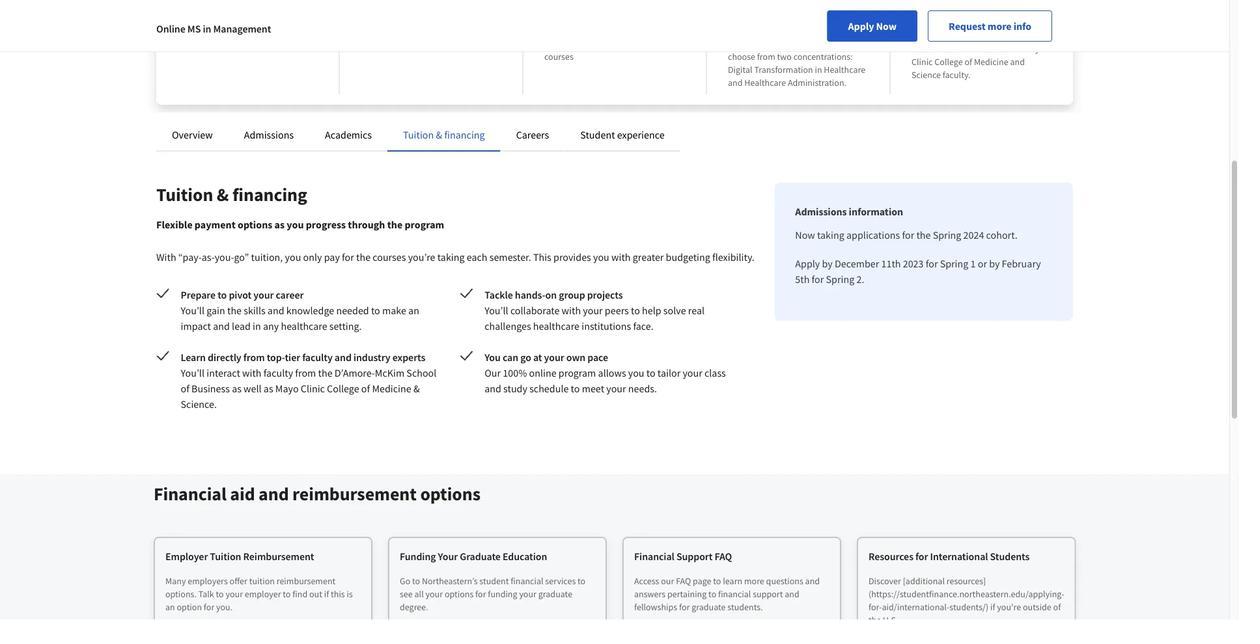 Task type: locate. For each thing, give the bounding box(es) containing it.
financial for financial aid and reimbursement options
[[154, 483, 227, 506]]

you- up complete
[[389, 25, 406, 36]]

medicine
[[974, 56, 1009, 68], [372, 382, 411, 395]]

1 4 from the left
[[608, 25, 613, 36]]

can
[[503, 351, 518, 364]]

your
[[438, 550, 458, 563]]

you
[[485, 351, 501, 364]]

or
[[978, 257, 987, 270]]

d'amore-
[[335, 367, 375, 380]]

school inside "accredited diploma offered by northeastern university's d'amore-mckim school of business"
[[240, 38, 266, 49]]

management
[[213, 22, 271, 35], [767, 25, 817, 36]]

your left class
[[683, 367, 703, 380]]

students
[[990, 550, 1030, 563]]

degree
[[818, 25, 845, 36]]

2 horizontal spatial from
[[757, 51, 776, 63]]

program inside "you can go at your own pace our 100% online program allows you to tailor your class and study schedule to meet your needs."
[[559, 367, 596, 380]]

interact inside learn directly from top-tier faculty and industry experts you'll interact with faculty from the d'amore-mckim school of business as well as mayo clinic college of medicine & science.
[[207, 367, 240, 380]]

accredited diploma offered by northeastern university's d'amore-mckim school of business
[[177, 7, 315, 49]]

0 vertical spatial financing
[[444, 128, 485, 141]]

of inside "discover [additional resources] (https://studentfinance.northeastern.edu/applying- for-aid/international-students/) if you're outside of the u.s."
[[1054, 602, 1061, 614]]

of right "outside" on the right
[[1054, 602, 1061, 614]]

ms up d'amore-
[[187, 22, 201, 35]]

0 horizontal spatial an
[[165, 602, 175, 614]]

1 vertical spatial from
[[243, 351, 265, 364]]

from for faculty
[[295, 367, 316, 380]]

collaborate
[[912, 43, 956, 55]]

hands-
[[515, 289, 546, 302]]

0 horizontal spatial interact
[[207, 367, 240, 380]]

school down "northeastern"
[[240, 38, 266, 49]]

learn directly from top-tier faculty and industry experts you'll interact with faculty from the d'amore-mckim school of business as well as mayo clinic college of medicine & science.
[[181, 351, 437, 411]]

1 vertical spatial mayo
[[1024, 43, 1045, 55]]

0 horizontal spatial more
[[744, 576, 765, 587]]

resources
[[869, 550, 914, 563]]

0 horizontal spatial now
[[795, 229, 815, 242]]

0 vertical spatial college
[[935, 56, 963, 68]]

to
[[840, 38, 848, 49], [218, 289, 227, 302], [371, 304, 380, 317], [631, 304, 640, 317], [647, 367, 656, 380], [571, 382, 580, 395], [412, 576, 420, 587], [578, 576, 586, 587], [713, 576, 721, 587], [216, 589, 224, 600], [283, 589, 291, 600], [709, 589, 717, 600]]

for-
[[869, 602, 882, 614]]

apply inside apply now button
[[848, 20, 874, 33]]

2 vertical spatial from
[[295, 367, 316, 380]]

2 horizontal spatial clinic
[[944, 7, 975, 23]]

mayo down tier at the left bottom of page
[[275, 382, 299, 395]]

and left 2
[[633, 38, 647, 49]]

on
[[546, 289, 557, 302]]

from left top-
[[243, 351, 265, 364]]

for down student
[[476, 589, 486, 600]]

spring left 2.
[[826, 273, 855, 286]]

your right funding
[[519, 589, 537, 600]]

medicine down experts
[[372, 382, 411, 395]]

& inside learn directly from top-tier faculty and industry experts you'll interact with faculty from the d'amore-mckim school of business as well as mayo clinic college of medicine & science.
[[413, 382, 420, 395]]

school inside learn directly from top-tier faculty and industry experts you'll interact with faculty from the d'amore-mckim school of business as well as mayo clinic college of medicine & science.
[[407, 367, 437, 380]]

university's
[[271, 25, 315, 36]]

1 vertical spatial &
[[217, 183, 229, 206]]

student
[[580, 128, 615, 141]]

students/)
[[950, 602, 989, 614]]

1 horizontal spatial as-
[[377, 25, 389, 36]]

you'll inside the tackle hands-on group projects you'll collaborate with your peers to help solve real challenges healthcare institutions face.
[[485, 304, 508, 317]]

go right pay- at the top left
[[406, 25, 415, 36]]

industry
[[354, 351, 391, 364]]

2 flexibility from the left
[[746, 38, 781, 49]]

prepare
[[181, 289, 216, 302]]

taking down admissions information
[[817, 229, 845, 242]]

1 vertical spatial business
[[192, 382, 230, 395]]

to inside the tackle hands-on group projects you'll collaborate with your peers to help solve real challenges healthcare institutions face.
[[631, 304, 640, 317]]

1 horizontal spatial faq
[[715, 550, 732, 563]]

1 vertical spatial school
[[407, 367, 437, 380]]

the inside prepare to pivot your career you'll gain the skills and knowledge needed to make an impact and lead in any healthcare setting.
[[227, 304, 242, 317]]

0 vertical spatial healthcare
[[824, 64, 866, 76]]

and down the our
[[485, 382, 501, 395]]

group
[[559, 289, 585, 302]]

go
[[406, 25, 415, 36], [521, 351, 531, 364]]

february
[[1002, 257, 1041, 270]]

0 horizontal spatial if
[[324, 589, 329, 600]]

1 horizontal spatial go
[[521, 351, 531, 364]]

mayo
[[912, 7, 942, 23], [1024, 43, 1045, 55], [275, 382, 299, 395]]

apply inside the apply by december 11th 2023 for spring 1 or by february 5th for spring 2.
[[795, 257, 820, 270]]

medicine down request more info button
[[974, 56, 1009, 68]]

career
[[276, 289, 304, 302]]

our
[[661, 576, 674, 587]]

spring left 2024
[[933, 229, 962, 242]]

each
[[467, 251, 488, 264]]

0 vertical spatial courses,
[[633, 25, 664, 36]]

healthcare down transformation
[[745, 77, 786, 89]]

for inside pay-as-you-go tuition, allowing for complete flexibility and control.
[[481, 25, 491, 36]]

options up go"
[[238, 218, 273, 231]]

courses left you're
[[373, 251, 406, 264]]

tuition, inside pay-as-you-go tuition, allowing for complete flexibility and control.
[[417, 25, 445, 36]]

1 horizontal spatial clinic
[[912, 56, 933, 68]]

with inside the tackle hands-on group projects you'll collaborate with your peers to help solve real challenges healthcare institutions face.
[[562, 304, 581, 317]]

your up the skills
[[254, 289, 274, 302]]

courses up concentration
[[555, 25, 585, 36]]

flexibility inside the ms in management degree offers true flexibility and the option to choose from two concentrations: digital transformation in healthcare and healthcare administration.
[[746, 38, 781, 49]]

0 horizontal spatial college
[[327, 382, 359, 395]]

0 vertical spatial mayo
[[912, 7, 942, 23]]

(https://studentfinance.northeastern.edu/applying-
[[869, 589, 1065, 600]]

1 horizontal spatial management
[[767, 25, 817, 36]]

an inside many employers offer tuition reimbursement options. talk to your employer to find out if this is an option for you.
[[165, 602, 175, 614]]

healthcare inside the tackle hands-on group projects you'll collaborate with your peers to help solve real challenges healthcare institutions face.
[[533, 320, 580, 333]]

1 vertical spatial tuition
[[156, 183, 213, 206]]

academics link
[[325, 128, 372, 141]]

resources]
[[947, 576, 986, 587]]

1 vertical spatial apply
[[795, 257, 820, 270]]

2 horizontal spatial &
[[436, 128, 442, 141]]

business down university's
[[278, 38, 311, 49]]

mayo up collaboration
[[912, 7, 942, 23]]

two
[[777, 51, 792, 63]]

now
[[876, 20, 897, 33], [795, 229, 815, 242]]

0 horizontal spatial as-
[[202, 251, 215, 264]]

1 horizontal spatial if
[[991, 602, 996, 614]]

transformation
[[754, 64, 813, 76]]

graduate inside access our faq page to learn more questions and answers pertaining to financial support and fellowships for graduate students.
[[692, 602, 726, 614]]

0 vertical spatial clinic
[[944, 7, 975, 23]]

option down options.
[[177, 602, 202, 614]]

1 vertical spatial college
[[327, 382, 359, 395]]

schedule
[[530, 382, 569, 395]]

graduate inside go to northeastern's student financial services to see all your options for funding your graduate degree.
[[538, 589, 573, 600]]

you
[[287, 218, 304, 231], [285, 251, 301, 264], [593, 251, 609, 264], [628, 367, 645, 380]]

clinic up science
[[912, 56, 933, 68]]

1 horizontal spatial tuition & financing
[[403, 128, 485, 141]]

courses down concentration
[[544, 51, 574, 63]]

0 horizontal spatial admissions
[[244, 128, 294, 141]]

the inside "discover [additional resources] (https://studentfinance.northeastern.edu/applying- for-aid/international-students/) if you're outside of the u.s."
[[869, 615, 881, 621]]

financial inside access our faq page to learn more questions and answers pertaining to financial support and fellowships for graduate students.
[[718, 589, 751, 600]]

1 horizontal spatial from
[[295, 367, 316, 380]]

financial down the education
[[511, 576, 544, 587]]

prepare to pivot your career you'll gain the skills and knowledge needed to make an impact and lead in any healthcare setting.
[[181, 289, 419, 333]]

find
[[293, 589, 308, 600]]

healthcare inside prepare to pivot your career you'll gain the skills and knowledge needed to make an impact and lead in any healthcare setting.
[[281, 320, 327, 333]]

graduate
[[538, 589, 573, 600], [692, 602, 726, 614]]

of inside mayo clinic collaboration collaborate and interact with mayo clinic college of medicine and science faculty.
[[965, 56, 972, 68]]

spring
[[933, 229, 962, 242], [940, 257, 969, 270], [826, 273, 855, 286]]

from inside the ms in management degree offers true flexibility and the option to choose from two concentrations: digital transformation in healthcare and healthcare administration.
[[757, 51, 776, 63]]

mckim inside learn directly from top-tier faculty and industry experts you'll interact with faculty from the d'amore-mckim school of business as well as mayo clinic college of medicine & science.
[[375, 367, 405, 380]]

now up 5th
[[795, 229, 815, 242]]

of up faculty.
[[965, 56, 972, 68]]

your inside the tackle hands-on group projects you'll collaborate with your peers to help solve real challenges healthcare institutions face.
[[583, 304, 603, 317]]

questions
[[766, 576, 804, 587]]

healthcare down concentrations:
[[824, 64, 866, 76]]

the inside the ms in management degree offers true flexibility and the option to choose from two concentrations: digital transformation in healthcare and healthcare administration.
[[799, 38, 812, 49]]

funding your graduate education
[[400, 550, 547, 563]]

0 horizontal spatial program
[[405, 218, 444, 231]]

your down the allows
[[607, 382, 626, 395]]

northeastern's
[[422, 576, 478, 587]]

tuition
[[403, 128, 434, 141], [156, 183, 213, 206], [210, 550, 241, 563]]

4 up elective on the top right of page
[[666, 25, 670, 36]]

0 vertical spatial &
[[436, 128, 442, 141]]

0 horizontal spatial medicine
[[372, 382, 411, 395]]

as- inside pay-as-you-go tuition, allowing for complete flexibility and control.
[[377, 25, 389, 36]]

1 horizontal spatial graduate
[[692, 602, 726, 614]]

for
[[481, 25, 491, 36], [902, 229, 915, 242], [342, 251, 354, 264], [926, 257, 938, 270], [812, 273, 824, 286], [916, 550, 928, 563], [476, 589, 486, 600], [204, 602, 214, 614], [679, 602, 690, 614]]

to left meet
[[571, 382, 580, 395]]

1 horizontal spatial medicine
[[974, 56, 1009, 68]]

as- up complete
[[377, 25, 389, 36]]

0 vertical spatial taking
[[817, 229, 845, 242]]

1 vertical spatial interact
[[207, 367, 240, 380]]

the down 'for-'
[[869, 615, 881, 621]]

0 vertical spatial now
[[876, 20, 897, 33]]

0 horizontal spatial tuition,
[[251, 251, 283, 264]]

0 horizontal spatial graduate
[[538, 589, 573, 600]]

careers link
[[516, 128, 549, 141]]

peers
[[605, 304, 629, 317]]

1 horizontal spatial ms
[[744, 25, 756, 36]]

0 vertical spatial apply
[[848, 20, 874, 33]]

from for choose
[[757, 51, 776, 63]]

as left "well"
[[232, 382, 242, 395]]

1 horizontal spatial apply
[[848, 20, 874, 33]]

2 healthcare from the left
[[533, 320, 580, 333]]

management for online ms in management
[[213, 22, 271, 35]]

interact inside mayo clinic collaboration collaborate and interact with mayo clinic college of medicine and science faculty.
[[974, 43, 1004, 55]]

1 vertical spatial an
[[165, 602, 175, 614]]

1 horizontal spatial mckim
[[375, 367, 405, 380]]

1 vertical spatial option
[[177, 602, 202, 614]]

clinic inside learn directly from top-tier faculty and industry experts you'll interact with faculty from the d'amore-mckim school of business as well as mayo clinic college of medicine & science.
[[301, 382, 325, 395]]

1 horizontal spatial healthcare
[[824, 64, 866, 76]]

0 horizontal spatial courses,
[[599, 38, 631, 49]]

faq inside access our faq page to learn more questions and answers pertaining to financial support and fellowships for graduate students.
[[676, 576, 691, 587]]

more up support
[[744, 576, 765, 587]]

faq up pertaining
[[676, 576, 691, 587]]

2023
[[903, 257, 924, 270]]

courses, down core
[[599, 38, 631, 49]]

you'll down tackle
[[485, 304, 508, 317]]

answers
[[634, 589, 666, 600]]

now right the offers
[[876, 20, 897, 33]]

the left d'amore-
[[318, 367, 333, 380]]

financial up access
[[634, 550, 675, 563]]

college
[[935, 56, 963, 68], [327, 382, 359, 395]]

0 horizontal spatial faculty
[[264, 367, 293, 380]]

1 vertical spatial graduate
[[692, 602, 726, 614]]

0 vertical spatial medicine
[[974, 56, 1009, 68]]

management for the ms in management degree offers true flexibility and the option to choose from two concentrations: digital transformation in healthcare and healthcare administration.
[[767, 25, 817, 36]]

0 vertical spatial you-
[[389, 25, 406, 36]]

0 vertical spatial as-
[[377, 25, 389, 36]]

mckim down industry
[[375, 367, 405, 380]]

in left any
[[253, 320, 261, 333]]

0 horizontal spatial by
[[207, 25, 217, 36]]

0 vertical spatial reimbursement
[[292, 483, 417, 506]]

healthcare down collaborate
[[533, 320, 580, 333]]

0 horizontal spatial financial
[[154, 483, 227, 506]]

1 flexibility from the left
[[398, 38, 433, 49]]

and inside 10 courses total: 4  core courses, 4 concentration courses,  and 2 elective courses
[[633, 38, 647, 49]]

by right or on the top of the page
[[989, 257, 1000, 270]]

1 horizontal spatial financing
[[444, 128, 485, 141]]

&
[[436, 128, 442, 141], [217, 183, 229, 206], [413, 382, 420, 395]]

with up "well"
[[242, 367, 262, 380]]

school down experts
[[407, 367, 437, 380]]

0 vertical spatial admissions
[[244, 128, 294, 141]]

0 horizontal spatial go
[[406, 25, 415, 36]]

0 vertical spatial business
[[278, 38, 311, 49]]

0 vertical spatial option
[[813, 38, 838, 49]]

college down d'amore-
[[327, 382, 359, 395]]

tuition, left allowing
[[417, 25, 445, 36]]

1 horizontal spatial admissions
[[795, 205, 847, 218]]

1 vertical spatial more
[[744, 576, 765, 587]]

option up concentrations:
[[813, 38, 838, 49]]

0 horizontal spatial ms
[[187, 22, 201, 35]]

0 horizontal spatial from
[[243, 351, 265, 364]]

by down accredited
[[207, 25, 217, 36]]

this
[[331, 589, 345, 600]]

1 horizontal spatial &
[[413, 382, 420, 395]]

many employers offer tuition reimbursement options. talk to your employer to find out if this is an option for you.
[[165, 576, 353, 614]]

more inside button
[[988, 20, 1012, 33]]

business
[[278, 38, 311, 49], [192, 382, 230, 395]]

financial left 'aid' on the left bottom of page
[[154, 483, 227, 506]]

apply right the degree
[[848, 20, 874, 33]]

with
[[156, 251, 176, 264]]

1 healthcare from the left
[[281, 320, 327, 333]]

0 vertical spatial financial
[[511, 576, 544, 587]]

graduate down pertaining
[[692, 602, 726, 614]]

applications
[[847, 229, 900, 242]]

1 vertical spatial financing
[[232, 183, 307, 206]]

1 vertical spatial faq
[[676, 576, 691, 587]]

apply
[[848, 20, 874, 33], [795, 257, 820, 270]]

0 horizontal spatial &
[[217, 183, 229, 206]]

from left two
[[757, 51, 776, 63]]

you right provides
[[593, 251, 609, 264]]

students.
[[728, 602, 763, 614]]

allows
[[598, 367, 626, 380]]

with inside learn directly from top-tier faculty and industry experts you'll interact with faculty from the d'amore-mckim school of business as well as mayo clinic college of medicine & science.
[[242, 367, 262, 380]]

1 vertical spatial tuition,
[[251, 251, 283, 264]]

the right through
[[387, 218, 403, 231]]

1 horizontal spatial 4
[[666, 25, 670, 36]]

faculty down top-
[[264, 367, 293, 380]]

employer tuition reimbursement
[[165, 550, 314, 563]]

1 vertical spatial reimbursement
[[277, 576, 336, 587]]

your inside many employers offer tuition reimbursement options. talk to your employer to find out if this is an option for you.
[[226, 589, 243, 600]]

you're
[[997, 602, 1021, 614]]

spring left 1
[[940, 257, 969, 270]]

you up needs. on the bottom
[[628, 367, 645, 380]]

0 horizontal spatial business
[[192, 382, 230, 395]]

interact
[[974, 43, 1004, 55], [207, 367, 240, 380]]

1 vertical spatial courses
[[544, 51, 574, 63]]

as- down payment
[[202, 251, 215, 264]]

financial down learn
[[718, 589, 751, 600]]

gain
[[207, 304, 225, 317]]

with down 'info'
[[1006, 43, 1022, 55]]

faculty right tier at the left bottom of page
[[302, 351, 333, 364]]

the up concentrations:
[[799, 38, 812, 49]]

of down university's
[[268, 38, 276, 49]]

1 horizontal spatial now
[[876, 20, 897, 33]]

your inside prepare to pivot your career you'll gain the skills and knowledge needed to make an impact and lead in any healthcare setting.
[[254, 289, 274, 302]]

1 vertical spatial program
[[559, 367, 596, 380]]

talk
[[198, 589, 214, 600]]

with inside mayo clinic collaboration collaborate and interact with mayo clinic college of medicine and science faculty.
[[1006, 43, 1022, 55]]

business inside "accredited diploma offered by northeastern university's d'amore-mckim school of business"
[[278, 38, 311, 49]]

0 vertical spatial go
[[406, 25, 415, 36]]

your down offer
[[226, 589, 243, 600]]

0 horizontal spatial mckim
[[213, 38, 238, 49]]

to right talk
[[216, 589, 224, 600]]

you'll inside prepare to pivot your career you'll gain the skills and knowledge needed to make an impact and lead in any healthcare setting.
[[181, 304, 205, 317]]

ms inside the ms in management degree offers true flexibility and the option to choose from two concentrations: digital transformation in healthcare and healthcare administration.
[[744, 25, 756, 36]]

overview link
[[172, 128, 213, 141]]

employer
[[165, 550, 208, 563]]

by
[[207, 25, 217, 36], [822, 257, 833, 270], [989, 257, 1000, 270]]

mayo down 'info'
[[1024, 43, 1045, 55]]

faq up learn
[[715, 550, 732, 563]]

1 horizontal spatial interact
[[974, 43, 1004, 55]]

the down pivot
[[227, 304, 242, 317]]

you inside "you can go at your own pace our 100% online program allows you to tailor your class and study schedule to meet your needs."
[[628, 367, 645, 380]]

0 vertical spatial faculty
[[302, 351, 333, 364]]

you'll down learn
[[181, 367, 205, 380]]

0 vertical spatial an
[[408, 304, 419, 317]]

2 vertical spatial clinic
[[301, 382, 325, 395]]

college inside learn directly from top-tier faculty and industry experts you'll interact with faculty from the d'amore-mckim school of business as well as mayo clinic college of medicine & science.
[[327, 382, 359, 395]]

elective
[[656, 38, 685, 49]]

go to northeastern's student financial services to see all your options for funding your graduate degree.
[[400, 576, 586, 614]]

with
[[1006, 43, 1022, 55], [612, 251, 631, 264], [562, 304, 581, 317], [242, 367, 262, 380]]

directly
[[208, 351, 241, 364]]

1 vertical spatial healthcare
[[745, 77, 786, 89]]

management inside the ms in management degree offers true flexibility and the option to choose from two concentrations: digital transformation in healthcare and healthcare administration.
[[767, 25, 817, 36]]

skills
[[244, 304, 266, 317]]

4
[[608, 25, 613, 36], [666, 25, 670, 36]]

10
[[544, 25, 554, 36]]

business up science.
[[192, 382, 230, 395]]

option inside the ms in management degree offers true flexibility and the option to choose from two concentrations: digital transformation in healthcare and healthcare administration.
[[813, 38, 838, 49]]

0 vertical spatial if
[[324, 589, 329, 600]]

courses,
[[633, 25, 664, 36], [599, 38, 631, 49]]

to up gain
[[218, 289, 227, 302]]

in inside prepare to pivot your career you'll gain the skills and knowledge needed to make an impact and lead in any healthcare setting.
[[253, 320, 261, 333]]

the up 2023
[[917, 229, 931, 242]]

0 vertical spatial faq
[[715, 550, 732, 563]]

program
[[405, 218, 444, 231], [559, 367, 596, 380]]

2 vertical spatial spring
[[826, 273, 855, 286]]

you'll for you'll collaborate with your peers to help solve real challenges healthcare institutions face.
[[485, 304, 508, 317]]

class
[[705, 367, 726, 380]]

pay-as-you-go tuition, allowing for complete flexibility and control.
[[361, 25, 491, 49]]

1 vertical spatial go
[[521, 351, 531, 364]]

1 horizontal spatial healthcare
[[533, 320, 580, 333]]

to down the degree
[[840, 38, 848, 49]]

for down pertaining
[[679, 602, 690, 614]]

offer
[[230, 576, 247, 587]]

graduate down services
[[538, 589, 573, 600]]

0 vertical spatial graduate
[[538, 589, 573, 600]]

from down tier at the left bottom of page
[[295, 367, 316, 380]]



Task type: describe. For each thing, give the bounding box(es) containing it.
learn
[[181, 351, 206, 364]]

apply for apply by december 11th 2023 for spring 1 or by february 5th for spring 2.
[[795, 257, 820, 270]]

access
[[634, 576, 659, 587]]

1 vertical spatial options
[[420, 483, 481, 506]]

payment
[[195, 218, 236, 231]]

2 horizontal spatial mayo
[[1024, 43, 1045, 55]]

2 horizontal spatial as
[[275, 218, 285, 231]]

allowing
[[446, 25, 479, 36]]

0 horizontal spatial financing
[[232, 183, 307, 206]]

with left greater
[[612, 251, 631, 264]]

online ms in management
[[156, 22, 271, 35]]

access our faq page to learn more questions and answers pertaining to financial support and fellowships for graduate students.
[[634, 576, 820, 614]]

for inside access our faq page to learn more questions and answers pertaining to financial support and fellowships for graduate students.
[[679, 602, 690, 614]]

to inside the ms in management degree offers true flexibility and the option to choose from two concentrations: digital transformation in healthcare and healthcare administration.
[[840, 38, 848, 49]]

admissions for admissions information
[[795, 205, 847, 218]]

the inside learn directly from top-tier faculty and industry experts you'll interact with faculty from the d'amore-mckim school of business as well as mayo clinic college of medicine & science.
[[318, 367, 333, 380]]

true
[[728, 38, 744, 49]]

medicine inside learn directly from top-tier faculty and industry experts you'll interact with faculty from the d'amore-mckim school of business as well as mayo clinic college of medicine & science.
[[372, 382, 411, 395]]

to down page
[[709, 589, 717, 600]]

1 vertical spatial spring
[[940, 257, 969, 270]]

1 vertical spatial now
[[795, 229, 815, 242]]

your right the all
[[426, 589, 443, 600]]

your right at
[[544, 351, 564, 364]]

0 vertical spatial spring
[[933, 229, 962, 242]]

1 horizontal spatial mayo
[[912, 7, 942, 23]]

2 vertical spatial tuition
[[210, 550, 241, 563]]

flexibility inside pay-as-you-go tuition, allowing for complete flexibility and control.
[[398, 38, 433, 49]]

the right pay
[[356, 251, 371, 264]]

financial inside go to northeastern's student financial services to see all your options for funding your graduate degree.
[[511, 576, 544, 587]]

more inside access our faq page to learn more questions and answers pertaining to financial support and fellowships for graduate students.
[[744, 576, 765, 587]]

flexible
[[156, 218, 193, 231]]

admissions for admissions
[[244, 128, 294, 141]]

2.
[[857, 273, 865, 286]]

tuition
[[249, 576, 275, 587]]

pay-
[[361, 25, 377, 36]]

outside
[[1023, 602, 1052, 614]]

mayo clinic collaboration collaborate and interact with mayo clinic college of medicine and science faculty.
[[912, 7, 1045, 81]]

1 vertical spatial faculty
[[264, 367, 293, 380]]

december
[[835, 257, 879, 270]]

and inside pay-as-you-go tuition, allowing for complete flexibility and control.
[[435, 38, 450, 49]]

funding
[[488, 589, 518, 600]]

for up [additional
[[916, 550, 928, 563]]

apply now button
[[828, 10, 918, 42]]

faculty.
[[943, 69, 971, 81]]

to left find
[[283, 589, 291, 600]]

1 horizontal spatial taking
[[817, 229, 845, 242]]

you'll inside learn directly from top-tier faculty and industry experts you'll interact with faculty from the d'amore-mckim school of business as well as mayo clinic college of medicine & science.
[[181, 367, 205, 380]]

overview
[[172, 128, 213, 141]]

flexibility.
[[713, 251, 755, 264]]

by inside "accredited diploma offered by northeastern university's d'amore-mckim school of business"
[[207, 25, 217, 36]]

for right pay
[[342, 251, 354, 264]]

options inside go to northeastern's student financial services to see all your options for funding your graduate degree.
[[445, 589, 474, 600]]

0 vertical spatial program
[[405, 218, 444, 231]]

and down 'info'
[[1010, 56, 1025, 68]]

in up the administration.
[[815, 64, 822, 76]]

0 vertical spatial courses
[[555, 25, 585, 36]]

11th
[[882, 257, 901, 270]]

and inside "you can go at your own pace our 100% online program allows you to tailor your class and study schedule to meet your needs."
[[485, 382, 501, 395]]

5th
[[795, 273, 810, 286]]

1 horizontal spatial faculty
[[302, 351, 333, 364]]

page
[[693, 576, 712, 587]]

solve
[[664, 304, 686, 317]]

go inside "you can go at your own pace our 100% online program allows you to tailor your class and study schedule to meet your needs."
[[521, 351, 531, 364]]

student experience
[[580, 128, 665, 141]]

northeastern
[[218, 25, 269, 36]]

discover [additional resources] (https://studentfinance.northeastern.edu/applying- for-aid/international-students/) if you're outside of the u.s.
[[869, 576, 1065, 621]]

academics
[[325, 128, 372, 141]]

to right services
[[578, 576, 586, 587]]

go inside pay-as-you-go tuition, allowing for complete flexibility and control.
[[406, 25, 415, 36]]

pay
[[324, 251, 340, 264]]

medicine inside mayo clinic collaboration collaborate and interact with mayo clinic college of medicine and science faculty.
[[974, 56, 1009, 68]]

for up 2023
[[902, 229, 915, 242]]

1 horizontal spatial courses,
[[633, 25, 664, 36]]

knowledge
[[286, 304, 334, 317]]

face.
[[633, 320, 654, 333]]

to right page
[[713, 576, 721, 587]]

budgeting
[[666, 251, 710, 264]]

0 vertical spatial options
[[238, 218, 273, 231]]

admissions link
[[244, 128, 294, 141]]

0 horizontal spatial tuition & financing
[[156, 183, 307, 206]]

go
[[400, 576, 410, 587]]

1 horizontal spatial by
[[822, 257, 833, 270]]

experts
[[393, 351, 426, 364]]

0 horizontal spatial taking
[[438, 251, 465, 264]]

now inside button
[[876, 20, 897, 33]]

reimbursement inside many employers offer tuition reimbursement options. talk to your employer to find out if this is an option for you.
[[277, 576, 336, 587]]

for right 2023
[[926, 257, 938, 270]]

and down digital
[[728, 77, 743, 89]]

faq for our
[[676, 576, 691, 587]]

u.s.
[[883, 615, 898, 621]]

study
[[504, 382, 528, 395]]

of up science.
[[181, 382, 189, 395]]

2 horizontal spatial by
[[989, 257, 1000, 270]]

and down gain
[[213, 320, 230, 333]]

online
[[156, 22, 185, 35]]

top-
[[267, 351, 285, 364]]

education
[[503, 550, 547, 563]]

impact
[[181, 320, 211, 333]]

an inside prepare to pivot your career you'll gain the skills and knowledge needed to make an impact and lead in any healthcare setting.
[[408, 304, 419, 317]]

and inside learn directly from top-tier faculty and industry experts you'll interact with faculty from the d'amore-mckim school of business as well as mayo clinic college of medicine & science.
[[335, 351, 352, 364]]

0 horizontal spatial as
[[232, 382, 242, 395]]

2 4 from the left
[[666, 25, 670, 36]]

only
[[303, 251, 322, 264]]

to up needs. on the bottom
[[647, 367, 656, 380]]

if inside "discover [additional resources] (https://studentfinance.northeastern.edu/applying- for-aid/international-students/) if you're outside of the u.s."
[[991, 602, 996, 614]]

tackle hands-on group projects you'll collaborate with your peers to help solve real challenges healthcare institutions face.
[[485, 289, 705, 333]]

employers
[[188, 576, 228, 587]]

1 vertical spatial courses,
[[599, 38, 631, 49]]

needed
[[336, 304, 369, 317]]

support
[[753, 589, 783, 600]]

to right go
[[412, 576, 420, 587]]

1 vertical spatial you-
[[215, 251, 234, 264]]

1
[[971, 257, 976, 270]]

college inside mayo clinic collaboration collaborate and interact with mayo clinic college of medicine and science faculty.
[[935, 56, 963, 68]]

needs.
[[628, 382, 657, 395]]

student
[[480, 576, 509, 587]]

in up d'amore-
[[203, 22, 211, 35]]

for inside many employers offer tuition reimbursement options. talk to your employer to find out if this is an option for you.
[[204, 602, 214, 614]]

and up any
[[268, 304, 284, 317]]

you left only on the top of page
[[285, 251, 301, 264]]

financial for financial support faq
[[634, 550, 675, 563]]

science.
[[181, 398, 217, 411]]

and right questions
[[805, 576, 820, 587]]

ms for online
[[187, 22, 201, 35]]

discover
[[869, 576, 901, 587]]

in right the the
[[758, 25, 765, 36]]

mckim inside "accredited diploma offered by northeastern university's d'amore-mckim school of business"
[[213, 38, 238, 49]]

ms for the
[[744, 25, 756, 36]]

the ms in management degree offers true flexibility and the option to choose from two concentrations: digital transformation in healthcare and healthcare administration.
[[728, 25, 868, 89]]

you'll for you'll gain the skills and knowledge needed to make an impact and lead in any healthcare setting.
[[181, 304, 205, 317]]

request more info button
[[928, 10, 1052, 42]]

and down collaboration
[[958, 43, 973, 55]]

of inside "accredited diploma offered by northeastern university's d'amore-mckim school of business"
[[268, 38, 276, 49]]

d'amore-
[[177, 38, 213, 49]]

0 vertical spatial tuition
[[403, 128, 434, 141]]

through
[[348, 218, 385, 231]]

choose
[[728, 51, 756, 63]]

out
[[309, 589, 322, 600]]

go"
[[234, 251, 249, 264]]

of down d'amore-
[[361, 382, 370, 395]]

help
[[642, 304, 662, 317]]

total:
[[586, 25, 606, 36]]

control.
[[452, 38, 481, 49]]

any
[[263, 320, 279, 333]]

aid
[[230, 483, 255, 506]]

see
[[400, 589, 413, 600]]

you- inside pay-as-you-go tuition, allowing for complete flexibility and control.
[[389, 25, 406, 36]]

and down questions
[[785, 589, 800, 600]]

collaboration
[[912, 25, 987, 41]]

1 vertical spatial clinic
[[912, 56, 933, 68]]

option inside many employers offer tuition reimbursement options. talk to your employer to find out if this is an option for you.
[[177, 602, 202, 614]]

flexible payment options as you progress through the program
[[156, 218, 444, 231]]

core
[[614, 25, 631, 36]]

to left make
[[371, 304, 380, 317]]

reimbursement
[[243, 550, 314, 563]]

challenges
[[485, 320, 531, 333]]

faq for support
[[715, 550, 732, 563]]

business inside learn directly from top-tier faculty and industry experts you'll interact with faculty from the d'amore-mckim school of business as well as mayo clinic college of medicine & science.
[[192, 382, 230, 395]]

request
[[949, 20, 986, 33]]

now taking applications for the spring 2024 cohort.
[[795, 229, 1018, 242]]

and up two
[[782, 38, 797, 49]]

you left progress
[[287, 218, 304, 231]]

"pay-
[[178, 251, 202, 264]]

1 horizontal spatial as
[[264, 382, 273, 395]]

for right 5th
[[812, 273, 824, 286]]

offers
[[847, 25, 868, 36]]

setting.
[[329, 320, 362, 333]]

2 vertical spatial courses
[[373, 251, 406, 264]]

many
[[165, 576, 186, 587]]

0 vertical spatial tuition & financing
[[403, 128, 485, 141]]

mayo inside learn directly from top-tier faculty and industry experts you'll interact with faculty from the d'amore-mckim school of business as well as mayo clinic college of medicine & science.
[[275, 382, 299, 395]]

progress
[[306, 218, 346, 231]]

apply for apply now
[[848, 20, 874, 33]]

provides
[[554, 251, 591, 264]]

and right 'aid' on the left bottom of page
[[259, 483, 289, 506]]

online
[[529, 367, 557, 380]]

options.
[[165, 589, 197, 600]]

if inside many employers offer tuition reimbursement options. talk to your employer to find out if this is an option for you.
[[324, 589, 329, 600]]

apply by december 11th 2023 for spring 1 or by february 5th for spring 2.
[[795, 257, 1041, 286]]

for inside go to northeastern's student financial services to see all your options for funding your graduate degree.
[[476, 589, 486, 600]]

graduate
[[460, 550, 501, 563]]

offered
[[177, 25, 206, 36]]

0 horizontal spatial healthcare
[[745, 77, 786, 89]]

greater
[[633, 251, 664, 264]]

tailor
[[658, 367, 681, 380]]



Task type: vqa. For each thing, say whether or not it's contained in the screenshot.
"What Is Talent Management? 2024 Career Guide"
no



